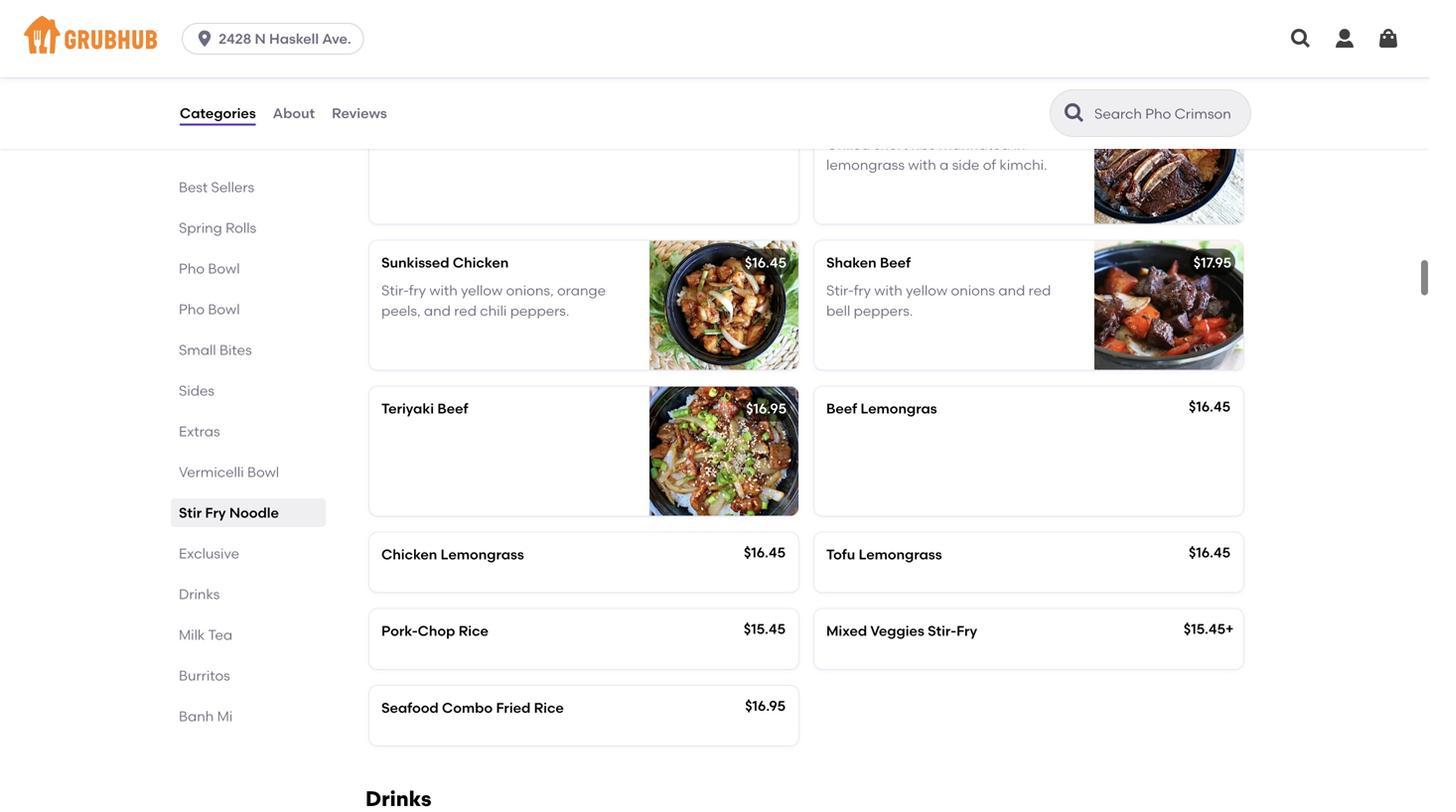 Task type: describe. For each thing, give the bounding box(es) containing it.
2428 n haskell ave.
[[219, 30, 351, 47]]

teriyaki beef image
[[650, 387, 799, 516]]

2428
[[219, 30, 251, 47]]

$16.45 for tofu lemongrass
[[1189, 544, 1231, 561]]

grilled short ribs marinated in lemongrass with a side of kimchi.
[[826, 136, 1047, 173]]

mixed
[[826, 623, 867, 640]]

1 vertical spatial fried
[[496, 700, 531, 717]]

combo inside 'button'
[[381, 108, 432, 125]]

peppers. inside stir-fry with yellow onions, orange peels, and red chili peppers.
[[510, 302, 570, 319]]

chicken lemongrass
[[381, 546, 524, 563]]

1 vertical spatial fry
[[957, 623, 978, 640]]

0 vertical spatial fry
[[205, 505, 226, 521]]

mi
[[217, 708, 233, 725]]

rolls
[[226, 220, 256, 236]]

$16.45 for beef lemongras
[[1189, 398, 1231, 415]]

short
[[874, 136, 908, 153]]

lemongrass
[[826, 156, 905, 173]]

1 pho bowl from the top
[[179, 260, 240, 277]]

exclusive
[[179, 545, 239, 562]]

about
[[273, 105, 315, 122]]

in
[[1014, 136, 1026, 153]]

sellers
[[211, 179, 254, 196]]

main navigation navigation
[[0, 0, 1430, 77]]

a
[[940, 156, 949, 173]]

small
[[179, 342, 216, 359]]

tea
[[208, 627, 233, 644]]

chop
[[418, 623, 455, 640]]

banh
[[179, 708, 214, 725]]

lemongrass for chicken lemongrass
[[441, 546, 524, 563]]

2 pho bowl from the top
[[179, 301, 240, 318]]

small bites
[[179, 342, 252, 359]]

0 vertical spatial chicken
[[453, 254, 509, 271]]

$17.95 for stir-fry with yellow onions and red bell peppers.
[[1194, 254, 1232, 271]]

ave.
[[322, 30, 351, 47]]

best sellers
[[179, 179, 254, 196]]

banh mi
[[179, 708, 233, 725]]

peppers. inside stir-fry with yellow onions and red bell peppers.
[[854, 302, 913, 319]]

fry for bell
[[854, 282, 871, 299]]

1 pho from the top
[[179, 260, 205, 277]]

fried rice image
[[1095, 0, 1244, 78]]

tofu
[[826, 546, 855, 563]]

side
[[952, 156, 980, 173]]

$15.45 for $15.45
[[744, 621, 786, 638]]

reviews button
[[331, 77, 388, 149]]

red inside stir-fry with yellow onions and red bell peppers.
[[1029, 282, 1051, 299]]

$15.45 for $15.45 +
[[1184, 621, 1226, 638]]

marinated
[[939, 136, 1010, 153]]

1 vertical spatial chicken
[[381, 546, 437, 563]]

0 vertical spatial $16.95
[[746, 400, 787, 417]]

orange
[[557, 282, 606, 299]]

pork-
[[381, 623, 418, 640]]

rice for pork-chop rice
[[459, 623, 489, 640]]

categories button
[[179, 77, 257, 149]]

bell
[[826, 302, 851, 319]]

noodle
[[229, 505, 279, 521]]

ribs
[[911, 136, 936, 153]]

2 vertical spatial rice
[[534, 700, 564, 717]]

teriyaki beef
[[381, 400, 468, 417]]

yellow for red
[[461, 282, 503, 299]]

stir- for stir-fry with yellow onions, orange peels, and red chili peppers.
[[381, 282, 409, 299]]

shaken
[[826, 254, 877, 271]]

with for stir-fry with yellow onions, orange peels, and red chili peppers.
[[429, 282, 458, 299]]

mixed veggies stir-fry
[[826, 623, 978, 640]]



Task type: locate. For each thing, give the bounding box(es) containing it.
rice
[[473, 108, 503, 125], [459, 623, 489, 640], [534, 700, 564, 717]]

2 horizontal spatial with
[[908, 156, 936, 173]]

2 horizontal spatial stir-
[[928, 623, 957, 640]]

$17.95
[[1194, 108, 1232, 125], [1194, 254, 1232, 271]]

pho bowl down spring rolls
[[179, 260, 240, 277]]

0 horizontal spatial and
[[424, 302, 451, 319]]

fry down "shaken beef"
[[854, 282, 871, 299]]

onions
[[951, 282, 995, 299]]

with down "shaken beef"
[[874, 282, 903, 299]]

peels,
[[381, 302, 421, 319]]

1 horizontal spatial peppers.
[[854, 302, 913, 319]]

with
[[908, 156, 936, 173], [429, 282, 458, 299], [874, 282, 903, 299]]

bites
[[220, 342, 252, 359]]

fry up peels,
[[409, 282, 426, 299]]

0 horizontal spatial with
[[429, 282, 458, 299]]

vermicelli
[[179, 464, 244, 481]]

2 horizontal spatial beef
[[880, 254, 911, 271]]

and inside stir-fry with yellow onions, orange peels, and red chili peppers.
[[424, 302, 451, 319]]

1 horizontal spatial stir-
[[826, 282, 854, 299]]

0 vertical spatial $17.95
[[1194, 108, 1232, 125]]

1 yellow from the left
[[461, 282, 503, 299]]

1 horizontal spatial yellow
[[906, 282, 948, 299]]

sunkissed chicken
[[381, 254, 509, 271]]

Search Pho Crimson search field
[[1093, 104, 1245, 123]]

stir- for stir-fry with yellow onions and red bell peppers.
[[826, 282, 854, 299]]

fry for and
[[409, 282, 426, 299]]

pork-chop rice
[[381, 623, 489, 640]]

1 vertical spatial combo
[[442, 700, 493, 717]]

0 horizontal spatial peppers.
[[510, 302, 570, 319]]

svg image inside 2428 n haskell ave. button
[[195, 29, 215, 49]]

spring rolls
[[179, 220, 256, 236]]

chicken up stir-fry with yellow onions, orange peels, and red chili peppers.
[[453, 254, 509, 271]]

fry inside stir-fry with yellow onions and red bell peppers.
[[854, 282, 871, 299]]

fry
[[409, 282, 426, 299], [854, 282, 871, 299]]

chili
[[480, 302, 507, 319]]

yellow inside stir-fry with yellow onions and red bell peppers.
[[906, 282, 948, 299]]

0 horizontal spatial red
[[454, 302, 477, 319]]

0 vertical spatial fried
[[436, 108, 470, 125]]

0 horizontal spatial chicken
[[381, 546, 437, 563]]

fry inside stir-fry with yellow onions, orange peels, and red chili peppers.
[[409, 282, 426, 299]]

2 $15.45 from the left
[[1184, 621, 1226, 638]]

rice inside 'button'
[[473, 108, 503, 125]]

beef right teriyaki
[[437, 400, 468, 417]]

about button
[[272, 77, 316, 149]]

beef lemongras
[[826, 400, 937, 417]]

0 horizontal spatial fried
[[436, 108, 470, 125]]

1 fry from the left
[[409, 282, 426, 299]]

1 vertical spatial bowl
[[208, 301, 240, 318]]

yellow inside stir-fry with yellow onions, orange peels, and red chili peppers.
[[461, 282, 503, 299]]

stir
[[179, 505, 202, 521]]

1 horizontal spatial combo
[[442, 700, 493, 717]]

1 horizontal spatial red
[[1029, 282, 1051, 299]]

shaken beef
[[826, 254, 911, 271]]

0 vertical spatial and
[[999, 282, 1025, 299]]

teriyaki
[[381, 400, 434, 417]]

burritos
[[179, 668, 230, 684]]

peppers. down "onions,"
[[510, 302, 570, 319]]

1 vertical spatial red
[[454, 302, 477, 319]]

shaken beef image
[[1095, 241, 1244, 370]]

0 horizontal spatial yellow
[[461, 282, 503, 299]]

vermicelli bowl
[[179, 464, 279, 481]]

haskell
[[269, 30, 319, 47]]

yellow up chili
[[461, 282, 503, 299]]

yellow
[[461, 282, 503, 299], [906, 282, 948, 299]]

2 lemongrass from the left
[[859, 546, 942, 563]]

stir-fry with yellow onions, orange peels, and red chili peppers.
[[381, 282, 606, 319]]

0 vertical spatial pho bowl
[[179, 260, 240, 277]]

1 horizontal spatial lemongrass
[[859, 546, 942, 563]]

tofu lemongrass
[[826, 546, 942, 563]]

0 horizontal spatial $15.45
[[744, 621, 786, 638]]

1 horizontal spatial with
[[874, 282, 903, 299]]

sides
[[179, 382, 215, 399]]

2 fry from the left
[[854, 282, 871, 299]]

and right peels,
[[424, 302, 451, 319]]

veggies
[[870, 623, 925, 640]]

0 vertical spatial combo
[[381, 108, 432, 125]]

2 pho from the top
[[179, 301, 205, 318]]

seafood combo fried rice
[[381, 700, 564, 717]]

2 $17.95 from the top
[[1194, 254, 1232, 271]]

yellow left onions
[[906, 282, 948, 299]]

stir-fry with yellow onions and red bell peppers.
[[826, 282, 1051, 319]]

pho down "spring"
[[179, 260, 205, 277]]

1 lemongrass from the left
[[441, 546, 524, 563]]

$16.45
[[745, 254, 787, 271], [1189, 398, 1231, 415], [744, 544, 786, 561], [1189, 544, 1231, 561]]

onions,
[[506, 282, 554, 299]]

peppers. right bell
[[854, 302, 913, 319]]

and inside stir-fry with yellow onions and red bell peppers.
[[999, 282, 1025, 299]]

pho
[[179, 260, 205, 277], [179, 301, 205, 318]]

1 vertical spatial $17.95
[[1194, 254, 1232, 271]]

1 horizontal spatial fry
[[957, 623, 978, 640]]

yellow for peppers.
[[906, 282, 948, 299]]

grilled
[[826, 136, 871, 153]]

best
[[179, 179, 208, 196]]

1 vertical spatial $16.95
[[745, 698, 786, 715]]

0 horizontal spatial beef
[[437, 400, 468, 417]]

1 horizontal spatial beef
[[826, 400, 857, 417]]

fry right veggies
[[957, 623, 978, 640]]

1 vertical spatial rice
[[459, 623, 489, 640]]

kimchi.
[[1000, 156, 1047, 173]]

sunkissed chicken image
[[650, 241, 799, 370]]

bowl up small bites
[[208, 301, 240, 318]]

lemongrass
[[441, 546, 524, 563], [859, 546, 942, 563]]

0 vertical spatial pho
[[179, 260, 205, 277]]

1 horizontal spatial chicken
[[453, 254, 509, 271]]

beef
[[880, 254, 911, 271], [437, 400, 468, 417], [826, 400, 857, 417]]

and
[[999, 282, 1025, 299], [424, 302, 451, 319]]

1 vertical spatial pho bowl
[[179, 301, 240, 318]]

1 peppers. from the left
[[510, 302, 570, 319]]

of
[[983, 156, 996, 173]]

1 $15.45 from the left
[[744, 621, 786, 638]]

seafood
[[381, 700, 439, 717]]

0 vertical spatial red
[[1029, 282, 1051, 299]]

with for stir-fry with yellow onions and red bell peppers.
[[874, 282, 903, 299]]

red inside stir-fry with yellow onions, orange peels, and red chili peppers.
[[454, 302, 477, 319]]

1 vertical spatial and
[[424, 302, 451, 319]]

stir-
[[381, 282, 409, 299], [826, 282, 854, 299], [928, 623, 957, 640]]

fry right stir
[[205, 505, 226, 521]]

pho bowl
[[179, 260, 240, 277], [179, 301, 240, 318]]

combo
[[381, 108, 432, 125], [442, 700, 493, 717]]

stir- inside stir-fry with yellow onions and red bell peppers.
[[826, 282, 854, 299]]

beef for shaken beef
[[880, 254, 911, 271]]

pho up small
[[179, 301, 205, 318]]

1 horizontal spatial and
[[999, 282, 1025, 299]]

1 horizontal spatial $15.45
[[1184, 621, 1226, 638]]

1 $17.95 from the top
[[1194, 108, 1232, 125]]

beef for teriyaki beef
[[437, 400, 468, 417]]

$17.95 for grilled short ribs marinated in lemongrass with a side of kimchi.
[[1194, 108, 1232, 125]]

+
[[1226, 621, 1234, 638]]

stir- right veggies
[[928, 623, 957, 640]]

and right onions
[[999, 282, 1025, 299]]

bowl up noodle
[[247, 464, 279, 481]]

drinks
[[179, 586, 220, 603]]

pho bowl up small bites
[[179, 301, 240, 318]]

with inside the grilled short ribs marinated in lemongrass with a side of kimchi.
[[908, 156, 936, 173]]

fry
[[205, 505, 226, 521], [957, 623, 978, 640]]

0 horizontal spatial stir-
[[381, 282, 409, 299]]

$15.45
[[744, 621, 786, 638], [1184, 621, 1226, 638]]

lemongrass right tofu
[[859, 546, 942, 563]]

sunkissed
[[381, 254, 450, 271]]

fried
[[436, 108, 470, 125], [496, 700, 531, 717]]

$16.95
[[746, 400, 787, 417], [745, 698, 786, 715]]

svg image
[[1289, 27, 1313, 51], [1333, 27, 1357, 51], [1377, 27, 1401, 51], [195, 29, 215, 49]]

n
[[255, 30, 266, 47]]

$15.45 +
[[1184, 621, 1234, 638]]

beef right shaken
[[880, 254, 911, 271]]

lemongrass up chop
[[441, 546, 524, 563]]

2 vertical spatial bowl
[[247, 464, 279, 481]]

0 horizontal spatial fry
[[409, 282, 426, 299]]

categories
[[180, 105, 256, 122]]

red left chili
[[454, 302, 477, 319]]

with inside stir-fry with yellow onions, orange peels, and red chili peppers.
[[429, 282, 458, 299]]

bowl down spring rolls
[[208, 260, 240, 277]]

combo fried rice
[[381, 108, 503, 125]]

milk tea
[[179, 627, 233, 644]]

with down sunkissed chicken at the top of page
[[429, 282, 458, 299]]

search icon image
[[1063, 101, 1087, 125]]

beef left lemongras
[[826, 400, 857, 417]]

1 horizontal spatial fry
[[854, 282, 871, 299]]

stir- up bell
[[826, 282, 854, 299]]

rice for combo fried rice
[[473, 108, 503, 125]]

0 vertical spatial bowl
[[208, 260, 240, 277]]

0 horizontal spatial combo
[[381, 108, 432, 125]]

0 vertical spatial rice
[[473, 108, 503, 125]]

with inside stir-fry with yellow onions and red bell peppers.
[[874, 282, 903, 299]]

2428 n haskell ave. button
[[182, 23, 372, 55]]

chicken up pork- on the left of page
[[381, 546, 437, 563]]

1 horizontal spatial fried
[[496, 700, 531, 717]]

lemongrass for tofu lemongrass
[[859, 546, 942, 563]]

2 yellow from the left
[[906, 282, 948, 299]]

stir- inside stir-fry with yellow onions, orange peels, and red chili peppers.
[[381, 282, 409, 299]]

0 horizontal spatial fry
[[205, 505, 226, 521]]

combo fried rice button
[[370, 95, 799, 224]]

korean bbq image
[[1095, 95, 1244, 224]]

1 vertical spatial pho
[[179, 301, 205, 318]]

reviews
[[332, 105, 387, 122]]

2 peppers. from the left
[[854, 302, 913, 319]]

extras
[[179, 423, 220, 440]]

fried inside 'button'
[[436, 108, 470, 125]]

bowl
[[208, 260, 240, 277], [208, 301, 240, 318], [247, 464, 279, 481]]

spring
[[179, 220, 222, 236]]

0 horizontal spatial lemongrass
[[441, 546, 524, 563]]

stir fry noodle
[[179, 505, 279, 521]]

peppers.
[[510, 302, 570, 319], [854, 302, 913, 319]]

chicken
[[453, 254, 509, 271], [381, 546, 437, 563]]

red right onions
[[1029, 282, 1051, 299]]

red
[[1029, 282, 1051, 299], [454, 302, 477, 319]]

with down ribs
[[908, 156, 936, 173]]

$16.45 for chicken lemongrass
[[744, 544, 786, 561]]

milk
[[179, 627, 205, 644]]

stir- up peels,
[[381, 282, 409, 299]]

lemongras
[[861, 400, 937, 417]]



Task type: vqa. For each thing, say whether or not it's contained in the screenshot.
Bowl
yes



